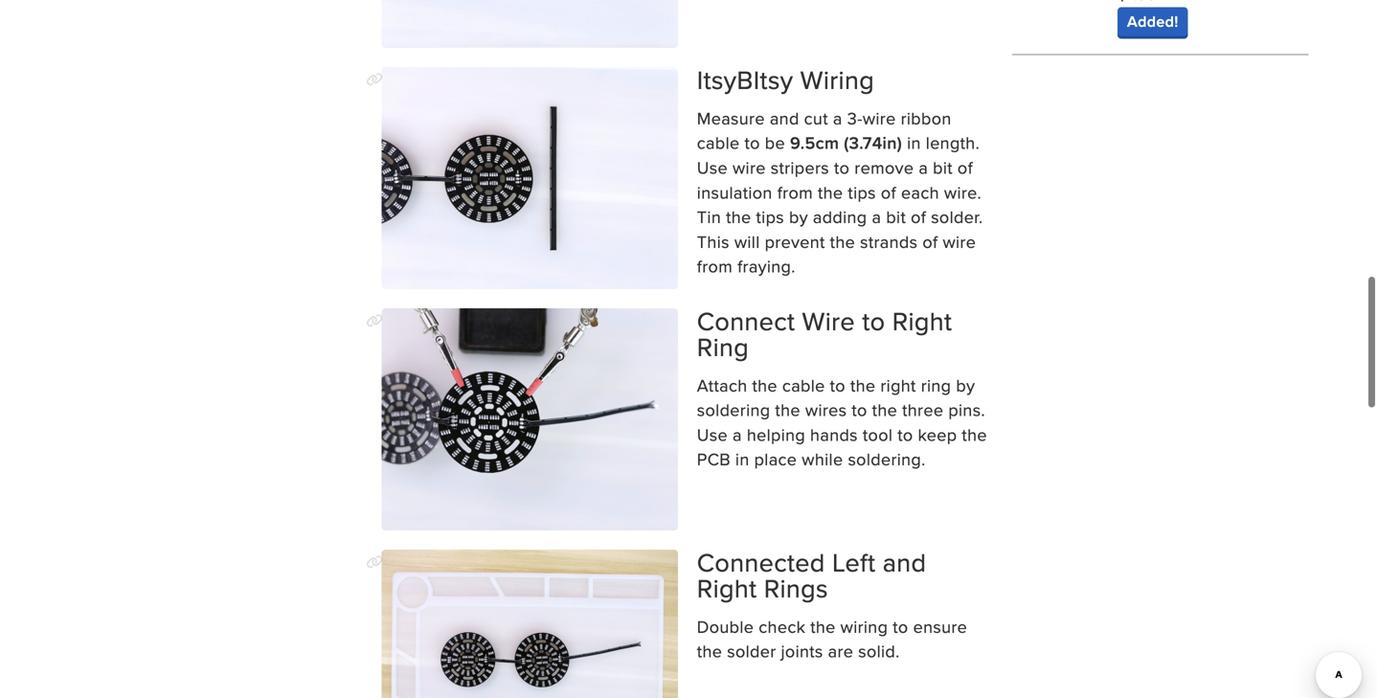 Task type: vqa. For each thing, say whether or not it's contained in the screenshot.
Connect Wire to Right Ring Attach the cable to the right ring by soldering the wires to the three pins. Use a helping hands tool to keep the PCB in place while soldering.
yes



Task type: describe. For each thing, give the bounding box(es) containing it.
joints
[[781, 639, 824, 664]]

a inside measure and cut a 3-wire ribbon cable to be
[[833, 106, 843, 130]]

measure and cut a 3-wire ribbon cable to be
[[697, 106, 952, 155]]

the down double
[[697, 639, 723, 664]]

of down solder.
[[923, 229, 938, 254]]

wiring
[[841, 615, 888, 639]]

itsybitsy wiring
[[697, 61, 875, 98]]

wiring
[[801, 61, 875, 98]]

to up wires
[[830, 373, 846, 397]]

led_pixels_ring right wire soldered.jpg image
[[382, 308, 678, 531]]

the up adding
[[818, 180, 844, 204]]

0 horizontal spatial bit
[[887, 205, 907, 229]]

soldering.
[[848, 447, 926, 471]]

check
[[759, 615, 806, 639]]

led_pixels_ring right wire.jpg image
[[382, 67, 678, 289]]

fraying.
[[738, 254, 796, 278]]

by inside in length. use wire stripers to remove a bit of insulation from the tips of each wire. tin the tips by adding a bit of solder. this will prevent the strands of wire from fraying.
[[790, 205, 809, 229]]

in inside connect wire to right ring attach the cable to the right ring by soldering the wires to the three pins. use a helping hands tool to keep the pcb in place while soldering.
[[736, 447, 750, 471]]

to inside in length. use wire stripers to remove a bit of insulation from the tips of each wire. tin the tips by adding a bit of solder. this will prevent the strands of wire from fraying.
[[835, 155, 850, 180]]

pcb
[[697, 447, 731, 471]]

led_pixels_rings wired.jpg image
[[382, 0, 678, 48]]

connect
[[697, 303, 796, 340]]

added! link
[[1118, 7, 1189, 36]]

the down insulation
[[726, 205, 752, 229]]

stripers
[[771, 155, 830, 180]]

0 vertical spatial from
[[778, 180, 813, 204]]

three
[[903, 398, 944, 422]]

solder.
[[932, 205, 984, 229]]

cable for connect
[[783, 373, 826, 397]]

ring
[[921, 373, 952, 397]]

a up each
[[919, 155, 929, 180]]

wire inside measure and cut a 3-wire ribbon cable to be
[[863, 106, 896, 130]]

tool
[[863, 422, 893, 447]]

9.5cm (3.74in)
[[790, 130, 903, 155]]

are
[[828, 639, 854, 664]]

the up helping
[[776, 398, 801, 422]]

the up soldering
[[753, 373, 778, 397]]

1 vertical spatial from
[[697, 254, 733, 278]]

adding
[[813, 205, 868, 229]]

solder
[[727, 639, 777, 664]]

the down pins.
[[962, 422, 988, 447]]

to inside connected left and right rings double check the wiring to ensure the solder joints are solid.
[[893, 615, 909, 639]]

1 vertical spatial wire
[[733, 155, 766, 180]]

prevent
[[765, 229, 826, 254]]

left
[[833, 544, 876, 581]]

and inside connected left and right rings double check the wiring to ensure the solder joints are solid.
[[883, 544, 927, 581]]

led_pixels_rings wired two.jpg image
[[382, 550, 678, 698]]

use inside in length. use wire stripers to remove a bit of insulation from the tips of each wire. tin the tips by adding a bit of solder. this will prevent the strands of wire from fraying.
[[697, 155, 728, 180]]

link image for connected left and right rings
[[366, 556, 384, 569]]

wire.
[[945, 180, 982, 204]]

ensure
[[914, 615, 968, 639]]

the up tool
[[873, 398, 898, 422]]

rings
[[764, 570, 829, 607]]

remove
[[855, 155, 914, 180]]

to right wire
[[863, 303, 886, 340]]

the left right
[[851, 373, 876, 397]]

to inside measure and cut a 3-wire ribbon cable to be
[[745, 130, 761, 155]]

each
[[902, 180, 940, 204]]

wires
[[806, 398, 847, 422]]

cable for measure
[[697, 130, 740, 155]]

2 horizontal spatial wire
[[943, 229, 977, 254]]

use inside connect wire to right ring attach the cable to the right ring by soldering the wires to the three pins. use a helping hands tool to keep the pcb in place while soldering.
[[697, 422, 728, 447]]

a inside connect wire to right ring attach the cable to the right ring by soldering the wires to the three pins. use a helping hands tool to keep the pcb in place while soldering.
[[733, 422, 742, 447]]

of down the remove
[[881, 180, 897, 204]]



Task type: locate. For each thing, give the bounding box(es) containing it.
tin
[[697, 205, 722, 229]]

a left '3-'
[[833, 106, 843, 130]]

and right left
[[883, 544, 927, 581]]

a up strands on the right top of the page
[[872, 205, 882, 229]]

1 vertical spatial right
[[697, 570, 757, 607]]

1 horizontal spatial by
[[957, 373, 976, 397]]

added!
[[1128, 10, 1179, 32]]

tips
[[848, 180, 877, 204], [756, 205, 785, 229]]

in down ribbon
[[907, 130, 922, 155]]

double
[[697, 615, 754, 639]]

1 link image from the top
[[366, 73, 384, 86]]

0 vertical spatial wire
[[863, 106, 896, 130]]

of up wire.
[[958, 155, 974, 180]]

the
[[818, 180, 844, 204], [726, 205, 752, 229], [830, 229, 856, 254], [753, 373, 778, 397], [851, 373, 876, 397], [776, 398, 801, 422], [873, 398, 898, 422], [962, 422, 988, 447], [811, 615, 836, 639], [697, 639, 723, 664]]

in
[[907, 130, 922, 155], [736, 447, 750, 471]]

1 horizontal spatial bit
[[933, 155, 953, 180]]

to down 9.5cm (3.74in)
[[835, 155, 850, 180]]

measure
[[697, 106, 765, 130]]

wire
[[863, 106, 896, 130], [733, 155, 766, 180], [943, 229, 977, 254]]

to right tool
[[898, 422, 914, 447]]

0 horizontal spatial cable
[[697, 130, 740, 155]]

1 horizontal spatial in
[[907, 130, 922, 155]]

tips up will
[[756, 205, 785, 229]]

by inside connect wire to right ring attach the cable to the right ring by soldering the wires to the three pins. use a helping hands tool to keep the pcb in place while soldering.
[[957, 373, 976, 397]]

right
[[881, 373, 917, 397]]

cut
[[805, 106, 829, 130]]

wire up (3.74in)
[[863, 106, 896, 130]]

attach
[[697, 373, 748, 397]]

be
[[765, 130, 786, 155]]

wire up insulation
[[733, 155, 766, 180]]

0 vertical spatial by
[[790, 205, 809, 229]]

from
[[778, 180, 813, 204], [697, 254, 733, 278]]

keep
[[918, 422, 958, 447]]

a down soldering
[[733, 422, 742, 447]]

cable up wires
[[783, 373, 826, 397]]

cable
[[697, 130, 740, 155], [783, 373, 826, 397]]

and up "be"
[[770, 106, 800, 130]]

soldering
[[697, 398, 771, 422]]

bit down length.
[[933, 155, 953, 180]]

the up are
[[811, 615, 836, 639]]

0 horizontal spatial tips
[[756, 205, 785, 229]]

a
[[833, 106, 843, 130], [919, 155, 929, 180], [872, 205, 882, 229], [733, 422, 742, 447]]

of down each
[[911, 205, 927, 229]]

1 horizontal spatial from
[[778, 180, 813, 204]]

helping
[[747, 422, 806, 447]]

right for connect wire to right ring
[[893, 303, 953, 340]]

from down stripers
[[778, 180, 813, 204]]

1 horizontal spatial tips
[[848, 180, 877, 204]]

right inside connect wire to right ring attach the cable to the right ring by soldering the wires to the three pins. use a helping hands tool to keep the pcb in place while soldering.
[[893, 303, 953, 340]]

1 vertical spatial in
[[736, 447, 750, 471]]

0 horizontal spatial from
[[697, 254, 733, 278]]

solid.
[[859, 639, 900, 664]]

right up ring at the right bottom of page
[[893, 303, 953, 340]]

0 horizontal spatial wire
[[733, 155, 766, 180]]

tips up adding
[[848, 180, 877, 204]]

0 vertical spatial use
[[697, 155, 728, 180]]

pins.
[[949, 398, 986, 422]]

ribbon
[[901, 106, 952, 130]]

length.
[[926, 130, 980, 155]]

and
[[770, 106, 800, 130], [883, 544, 927, 581]]

0 vertical spatial link image
[[366, 73, 384, 86]]

by
[[790, 205, 809, 229], [957, 373, 976, 397]]

0 horizontal spatial in
[[736, 447, 750, 471]]

use up insulation
[[697, 155, 728, 180]]

0 horizontal spatial right
[[697, 570, 757, 607]]

1 vertical spatial by
[[957, 373, 976, 397]]

connected
[[697, 544, 826, 581]]

use
[[697, 155, 728, 180], [697, 422, 728, 447]]

the down adding
[[830, 229, 856, 254]]

strands
[[861, 229, 918, 254]]

while
[[802, 447, 844, 471]]

0 vertical spatial bit
[[933, 155, 953, 180]]

ring
[[697, 328, 749, 365]]

1 vertical spatial cable
[[783, 373, 826, 397]]

wire
[[803, 303, 856, 340]]

9.5cm
[[790, 130, 840, 155]]

from down this
[[697, 254, 733, 278]]

in right pcb
[[736, 447, 750, 471]]

by up prevent
[[790, 205, 809, 229]]

right for connected left and right rings
[[697, 570, 757, 607]]

1 horizontal spatial and
[[883, 544, 927, 581]]

to
[[745, 130, 761, 155], [835, 155, 850, 180], [863, 303, 886, 340], [830, 373, 846, 397], [852, 398, 868, 422], [898, 422, 914, 447], [893, 615, 909, 639]]

by up pins.
[[957, 373, 976, 397]]

0 vertical spatial and
[[770, 106, 800, 130]]

1 vertical spatial bit
[[887, 205, 907, 229]]

connected left and right rings double check the wiring to ensure the solder joints are solid.
[[697, 544, 968, 664]]

1 vertical spatial use
[[697, 422, 728, 447]]

0 horizontal spatial by
[[790, 205, 809, 229]]

3-
[[848, 106, 863, 130]]

to up solid.
[[893, 615, 909, 639]]

0 vertical spatial right
[[893, 303, 953, 340]]

insulation
[[697, 180, 773, 204]]

cable down measure
[[697, 130, 740, 155]]

this
[[697, 229, 730, 254]]

and inside measure and cut a 3-wire ribbon cable to be
[[770, 106, 800, 130]]

in length. use wire stripers to remove a bit of insulation from the tips of each wire. tin the tips by adding a bit of solder. this will prevent the strands of wire from fraying.
[[697, 130, 984, 278]]

0 vertical spatial in
[[907, 130, 922, 155]]

right
[[893, 303, 953, 340], [697, 570, 757, 607]]

connect wire to right ring attach the cable to the right ring by soldering the wires to the three pins. use a helping hands tool to keep the pcb in place while soldering.
[[697, 303, 988, 471]]

2 link image from the top
[[366, 556, 384, 569]]

use up pcb
[[697, 422, 728, 447]]

2 vertical spatial wire
[[943, 229, 977, 254]]

0 horizontal spatial and
[[770, 106, 800, 130]]

1 horizontal spatial wire
[[863, 106, 896, 130]]

cable inside connect wire to right ring attach the cable to the right ring by soldering the wires to the three pins. use a helping hands tool to keep the pcb in place while soldering.
[[783, 373, 826, 397]]

itsybitsy
[[697, 61, 794, 98]]

link image
[[366, 314, 384, 328]]

to up tool
[[852, 398, 868, 422]]

link image for itsybitsy wiring
[[366, 73, 384, 86]]

hands
[[811, 422, 858, 447]]

1 use from the top
[[697, 155, 728, 180]]

bit up strands on the right top of the page
[[887, 205, 907, 229]]

bit
[[933, 155, 953, 180], [887, 205, 907, 229]]

cable inside measure and cut a 3-wire ribbon cable to be
[[697, 130, 740, 155]]

0 vertical spatial cable
[[697, 130, 740, 155]]

1 horizontal spatial cable
[[783, 373, 826, 397]]

(3.74in)
[[844, 130, 903, 155]]

right inside connected left and right rings double check the wiring to ensure the solder joints are solid.
[[697, 570, 757, 607]]

1 horizontal spatial right
[[893, 303, 953, 340]]

1 vertical spatial link image
[[366, 556, 384, 569]]

will
[[735, 229, 760, 254]]

place
[[755, 447, 797, 471]]

link image
[[366, 73, 384, 86], [366, 556, 384, 569]]

wire down solder.
[[943, 229, 977, 254]]

in inside in length. use wire stripers to remove a bit of insulation from the tips of each wire. tin the tips by adding a bit of solder. this will prevent the strands of wire from fraying.
[[907, 130, 922, 155]]

of
[[958, 155, 974, 180], [881, 180, 897, 204], [911, 205, 927, 229], [923, 229, 938, 254]]

1 vertical spatial and
[[883, 544, 927, 581]]

2 use from the top
[[697, 422, 728, 447]]

right up double
[[697, 570, 757, 607]]

to left "be"
[[745, 130, 761, 155]]



